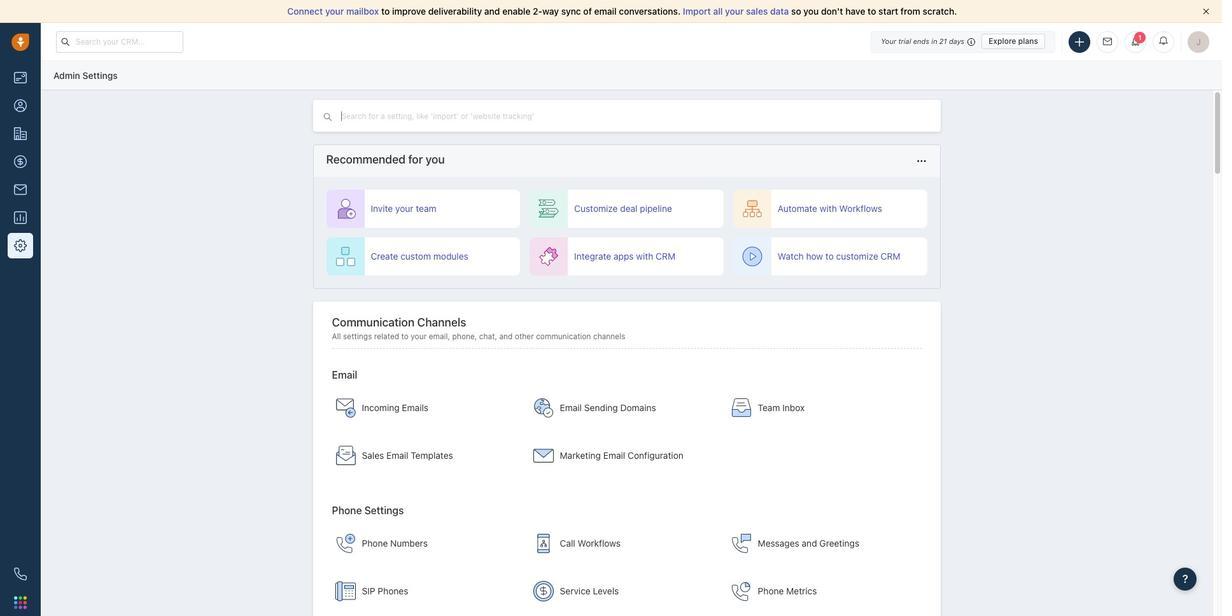 Task type: locate. For each thing, give the bounding box(es) containing it.
metrics
[[787, 586, 818, 597]]

email
[[332, 369, 358, 381], [560, 402, 582, 413], [387, 450, 409, 461], [604, 450, 626, 461]]

phone for phone numbers
[[362, 538, 388, 549]]

create
[[371, 251, 398, 262]]

make and receive calls online by adding sip phones image
[[335, 581, 356, 602]]

phone element
[[8, 562, 33, 587]]

create and share email templates, track their metrics image
[[335, 446, 356, 466]]

0 vertical spatial with
[[820, 203, 838, 214]]

your left mailbox
[[325, 6, 344, 17]]

your trial ends in 21 days
[[882, 37, 965, 45]]

scratch.
[[923, 6, 958, 17]]

1 horizontal spatial with
[[820, 203, 838, 214]]

with right the automate
[[820, 203, 838, 214]]

2 vertical spatial phone
[[758, 586, 784, 597]]

to right how
[[826, 251, 834, 262]]

phone for phone metrics
[[758, 586, 784, 597]]

to right related
[[402, 332, 409, 341]]

and right chat,
[[500, 332, 513, 341]]

with
[[820, 203, 838, 214], [637, 251, 654, 262]]

phone up buy and manage phone numbers from 90+ countries icon
[[332, 505, 362, 516]]

workflows up customize
[[840, 203, 883, 214]]

settings up the phone numbers
[[365, 505, 404, 516]]

sales email templates link
[[329, 434, 522, 478]]

record automated messages and greetings for every business situation image
[[732, 533, 752, 554]]

related
[[374, 332, 400, 341]]

automate
[[778, 203, 818, 214]]

1
[[1139, 33, 1143, 41]]

your
[[882, 37, 897, 45]]

0 vertical spatial phone
[[332, 505, 362, 516]]

to inside communication channels all settings related to your email, phone, chat, and other communication channels
[[402, 332, 409, 341]]

settings right admin
[[83, 70, 118, 81]]

email,
[[429, 332, 450, 341]]

plans
[[1019, 36, 1039, 46]]

2 crm from the left
[[881, 251, 901, 262]]

conversations.
[[619, 6, 681, 17]]

customize deal pipeline link
[[530, 190, 724, 228]]

with inside automate with workflows link
[[820, 203, 838, 214]]

your inside communication channels all settings related to your email, phone, chat, and other communication channels
[[411, 332, 427, 341]]

mailbox
[[347, 6, 379, 17]]

1 horizontal spatial crm
[[881, 251, 901, 262]]

phone image
[[14, 568, 27, 581]]

watch how to customize crm
[[778, 251, 901, 262]]

phone
[[332, 505, 362, 516], [362, 538, 388, 549], [758, 586, 784, 597]]

all
[[714, 6, 723, 17]]

in
[[932, 37, 938, 45]]

communication
[[536, 332, 591, 341]]

chat,
[[479, 332, 498, 341]]

to
[[382, 6, 390, 17], [868, 6, 877, 17], [826, 251, 834, 262], [402, 332, 409, 341]]

1 vertical spatial phone
[[362, 538, 388, 549]]

explore plans
[[989, 36, 1039, 46]]

customize the logo, sender details, and font colors in your marketing emails image
[[534, 446, 554, 466]]

sip phones
[[362, 586, 409, 597]]

close image
[[1204, 8, 1210, 15]]

0 vertical spatial workflows
[[840, 203, 883, 214]]

workflows
[[840, 203, 883, 214], [578, 538, 621, 549]]

0 horizontal spatial crm
[[656, 251, 676, 262]]

integrate apps with crm
[[575, 251, 676, 262]]

access detailed information for each call, recording lifecycle and transcription image
[[732, 581, 752, 602]]

team inbox link
[[725, 386, 918, 430]]

explore plans link
[[982, 34, 1046, 49]]

email sending domains
[[560, 402, 657, 413]]

21
[[940, 37, 948, 45]]

create custom modules
[[371, 251, 469, 262]]

0 horizontal spatial with
[[637, 251, 654, 262]]

phone right access detailed information for each call, recording lifecycle and transcription icon
[[758, 586, 784, 597]]

Search for a setting, like 'import' or 'website tracking' text field
[[340, 110, 583, 122]]

your left email,
[[411, 332, 427, 341]]

numbers
[[391, 538, 428, 549]]

0 horizontal spatial settings
[[83, 70, 118, 81]]

marketing email configuration link
[[527, 434, 720, 478]]

0 vertical spatial settings
[[83, 70, 118, 81]]

and left enable on the top left of the page
[[485, 6, 500, 17]]

greetings
[[820, 538, 860, 549]]

phone numbers
[[362, 538, 428, 549]]

call
[[560, 538, 576, 549]]

team
[[416, 203, 437, 214]]

phone metrics
[[758, 586, 818, 597]]

so
[[792, 6, 802, 17]]

1 vertical spatial and
[[500, 332, 513, 341]]

phone,
[[453, 332, 477, 341]]

how
[[807, 251, 824, 262]]

workflows inside automate with workflows link
[[840, 203, 883, 214]]

verify your domains for better deliverability and less spam image
[[534, 398, 554, 418]]

and left the greetings
[[802, 538, 818, 549]]

1 vertical spatial workflows
[[578, 538, 621, 549]]

phone right buy and manage phone numbers from 90+ countries icon
[[362, 538, 388, 549]]

customize
[[837, 251, 879, 262]]

1 vertical spatial settings
[[365, 505, 404, 516]]

phone inside phone metrics link
[[758, 586, 784, 597]]

your right all
[[726, 6, 744, 17]]

settings for phone settings
[[365, 505, 404, 516]]

email up the auto-forward incoming emails to the crm, create contacts from them image
[[332, 369, 358, 381]]

marketing
[[560, 450, 601, 461]]

from
[[901, 6, 921, 17]]

channels
[[418, 316, 467, 329]]

phone inside phone numbers link
[[362, 538, 388, 549]]

1 vertical spatial with
[[637, 251, 654, 262]]

automate with workflows link
[[734, 190, 928, 228]]

all
[[332, 332, 341, 341]]

crm right customize
[[881, 251, 901, 262]]

don't
[[822, 6, 844, 17]]

workflows right call
[[578, 538, 621, 549]]

0 horizontal spatial workflows
[[578, 538, 621, 549]]

set service level targets and specify the expected threshold time to answer calls image
[[534, 581, 554, 602]]

1 horizontal spatial settings
[[365, 505, 404, 516]]

configuration
[[628, 450, 684, 461]]

freshworks switcher image
[[14, 597, 27, 609]]

with right the apps
[[637, 251, 654, 262]]

ends
[[914, 37, 930, 45]]

0 vertical spatial and
[[485, 6, 500, 17]]

2-
[[533, 6, 543, 17]]

deliverability
[[429, 6, 482, 17]]

crm
[[656, 251, 676, 262], [881, 251, 901, 262]]

1 horizontal spatial workflows
[[840, 203, 883, 214]]

crm right the apps
[[656, 251, 676, 262]]

deal
[[621, 203, 638, 214]]

email right sales
[[387, 450, 409, 461]]



Task type: vqa. For each thing, say whether or not it's contained in the screenshot.
Marketplace apps
no



Task type: describe. For each thing, give the bounding box(es) containing it.
email
[[595, 6, 617, 17]]

service levels link
[[527, 569, 720, 614]]

customize deal pipeline
[[575, 203, 673, 214]]

data
[[771, 6, 789, 17]]

phone for phone settings
[[332, 505, 362, 516]]

communication
[[332, 316, 415, 329]]

call workflows link
[[527, 521, 720, 566]]

2 vertical spatial and
[[802, 538, 818, 549]]

sales
[[747, 6, 768, 17]]

communication channels all settings related to your email, phone, chat, and other communication channels
[[332, 316, 626, 341]]

workflows inside 'call workflows' "link"
[[578, 538, 621, 549]]

to left start
[[868, 6, 877, 17]]

team inbox
[[758, 402, 805, 413]]

customize
[[575, 203, 618, 214]]

modules
[[434, 251, 469, 262]]

domains
[[621, 402, 657, 413]]

automate with workflows
[[778, 203, 883, 214]]

service levels
[[560, 586, 619, 597]]

phone settings
[[332, 505, 404, 516]]

templates
[[411, 450, 453, 461]]

1 link
[[1126, 31, 1147, 53]]

you
[[804, 6, 819, 17]]

email right marketing
[[604, 450, 626, 461]]

way
[[543, 6, 559, 17]]

buy and manage phone numbers from 90+ countries image
[[335, 533, 356, 554]]

inbox
[[783, 402, 805, 413]]

watch
[[778, 251, 804, 262]]

marketing email configuration
[[560, 450, 684, 461]]

email right verify your domains for better deliverability and less spam icon
[[560, 402, 582, 413]]

team
[[758, 402, 781, 413]]

connect
[[288, 6, 323, 17]]

phones
[[378, 586, 409, 597]]

connect your mailbox link
[[288, 6, 382, 17]]

settings for admin settings
[[83, 70, 118, 81]]

explore
[[989, 36, 1017, 46]]

invite your team
[[371, 203, 437, 214]]

Search your CRM... text field
[[56, 31, 183, 53]]

pipeline
[[640, 203, 673, 214]]

settings
[[343, 332, 372, 341]]

phone metrics link
[[725, 569, 918, 614]]

sales
[[362, 450, 384, 461]]

sip phones link
[[329, 569, 522, 614]]

improve
[[392, 6, 426, 17]]

channels
[[594, 332, 626, 341]]

messages and greetings
[[758, 538, 860, 549]]

sip
[[362, 586, 376, 597]]

to right mailbox
[[382, 6, 390, 17]]

import
[[683, 6, 711, 17]]

messages
[[758, 538, 800, 549]]

days
[[950, 37, 965, 45]]

connect your mailbox to improve deliverability and enable 2-way sync of email conversations. import all your sales data so you don't have to start from scratch.
[[288, 6, 958, 17]]

sending
[[585, 402, 618, 413]]

apps
[[614, 251, 634, 262]]

service
[[560, 586, 591, 597]]

integrate
[[575, 251, 612, 262]]

incoming emails
[[362, 402, 429, 413]]

email sending domains link
[[527, 386, 720, 430]]

admin settings
[[54, 70, 118, 81]]

trial
[[899, 37, 912, 45]]

admin
[[54, 70, 80, 81]]

sync
[[562, 6, 581, 17]]

incoming
[[362, 402, 400, 413]]

phone numbers link
[[329, 521, 522, 566]]

invite
[[371, 203, 393, 214]]

create custom modules link
[[326, 238, 521, 276]]

have
[[846, 6, 866, 17]]

other
[[515, 332, 534, 341]]

auto-forward incoming emails to the crm, create contacts from them image
[[335, 398, 356, 418]]

1 crm from the left
[[656, 251, 676, 262]]

your left the team
[[396, 203, 414, 214]]

call workflows
[[560, 538, 621, 549]]

and inside communication channels all settings related to your email, phone, chat, and other communication channels
[[500, 332, 513, 341]]

set up call queues and messages to connect callers with your team image
[[534, 533, 554, 554]]

messages and greetings link
[[725, 521, 918, 566]]

send email image
[[1104, 38, 1113, 46]]

enable
[[503, 6, 531, 17]]

start
[[879, 6, 899, 17]]

respond faster to emails with a common inbox for your team image
[[732, 398, 752, 418]]

levels
[[593, 586, 619, 597]]

custom
[[401, 251, 431, 262]]

of
[[584, 6, 592, 17]]

sales email templates
[[362, 450, 453, 461]]



